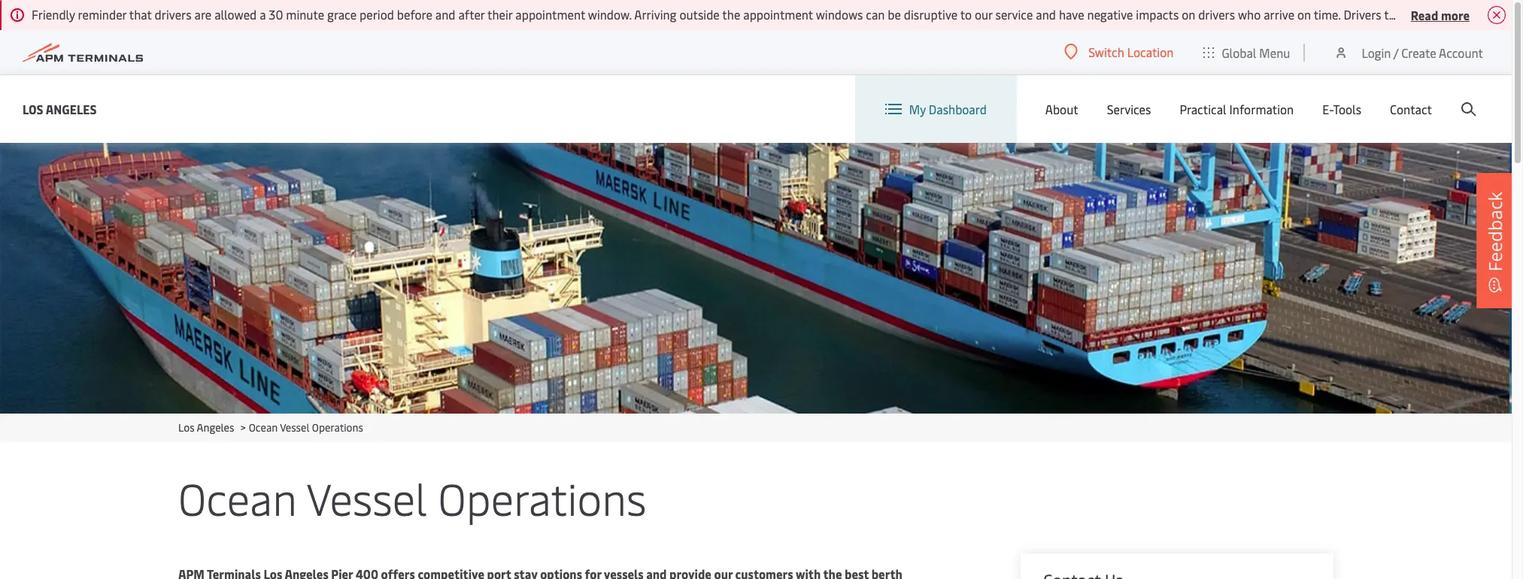 Task type: vqa. For each thing, say whether or not it's contained in the screenshot.
your corresponding to Before
no



Task type: describe. For each thing, give the bounding box(es) containing it.
0 vertical spatial vessel
[[280, 421, 310, 435]]

read more button
[[1412, 5, 1470, 24]]

2 arrive from the left
[[1410, 6, 1441, 23]]

ap
[[1515, 6, 1524, 23]]

minute
[[286, 6, 324, 23]]

my dashboard button
[[886, 75, 987, 143]]

1 outside from the left
[[680, 6, 720, 23]]

about
[[1046, 101, 1079, 117]]

1 vertical spatial vessel
[[307, 468, 427, 528]]

1 on from the left
[[1182, 6, 1196, 23]]

have
[[1059, 6, 1085, 23]]

can
[[866, 6, 885, 23]]

global menu
[[1222, 44, 1291, 61]]

1 arrive from the left
[[1264, 6, 1295, 23]]

before
[[397, 6, 433, 23]]

read
[[1412, 6, 1439, 23]]

global menu button
[[1189, 30, 1306, 75]]

a
[[260, 6, 266, 23]]

to
[[961, 6, 972, 23]]

0 vertical spatial los angeles link
[[23, 100, 97, 119]]

location
[[1128, 44, 1174, 60]]

services button
[[1107, 75, 1152, 143]]

2 and from the left
[[1036, 6, 1057, 23]]

services
[[1107, 101, 1152, 117]]

time.
[[1314, 6, 1341, 23]]

dashboard
[[929, 101, 987, 117]]

1 drivers from the left
[[155, 6, 192, 23]]

practical information
[[1180, 101, 1294, 117]]

e-tools button
[[1323, 75, 1362, 143]]

windows
[[816, 6, 863, 23]]

information
[[1230, 101, 1294, 117]]

2 appointment from the left
[[744, 6, 813, 23]]

1 and from the left
[[436, 6, 456, 23]]

2 that from the left
[[1385, 6, 1407, 23]]

disruptive
[[904, 6, 958, 23]]

after
[[459, 6, 485, 23]]

1 horizontal spatial los angeles link
[[178, 421, 234, 435]]

the
[[723, 6, 741, 23]]

window.
[[588, 6, 632, 23]]

30
[[269, 6, 283, 23]]

global
[[1222, 44, 1257, 61]]

about button
[[1046, 75, 1079, 143]]

los angeles > ocean vessel operations
[[178, 421, 363, 435]]

2 on from the left
[[1298, 6, 1312, 23]]

e-tools
[[1323, 101, 1362, 117]]

practical information button
[[1180, 75, 1294, 143]]

2 drivers from the left
[[1199, 6, 1236, 23]]

account
[[1440, 44, 1484, 61]]

close alert image
[[1488, 6, 1507, 24]]

create
[[1402, 44, 1437, 61]]

login
[[1362, 44, 1392, 61]]

/
[[1394, 44, 1399, 61]]

los for los angeles
[[23, 100, 43, 117]]

impacts
[[1137, 6, 1179, 23]]

who
[[1239, 6, 1261, 23]]



Task type: locate. For each thing, give the bounding box(es) containing it.
0 horizontal spatial their
[[488, 6, 513, 23]]

contact button
[[1391, 75, 1433, 143]]

friendly
[[32, 6, 75, 23]]

that left read at right top
[[1385, 6, 1407, 23]]

my
[[910, 101, 926, 117]]

ocean right > on the bottom left of page
[[249, 421, 278, 435]]

los
[[23, 100, 43, 117], [178, 421, 195, 435]]

1 vertical spatial operations
[[438, 468, 647, 528]]

menu
[[1260, 44, 1291, 61]]

1 horizontal spatial appointment
[[744, 6, 813, 23]]

outside
[[680, 6, 720, 23], [1444, 6, 1484, 23]]

feedback button
[[1477, 173, 1515, 309]]

negative
[[1088, 6, 1134, 23]]

1 horizontal spatial and
[[1036, 6, 1057, 23]]

and left 'have'
[[1036, 6, 1057, 23]]

arriving
[[635, 6, 677, 23]]

0 horizontal spatial and
[[436, 6, 456, 23]]

appointment
[[516, 6, 585, 23], [744, 6, 813, 23]]

drivers
[[1344, 6, 1382, 23]]

0 horizontal spatial operations
[[312, 421, 363, 435]]

and left after
[[436, 6, 456, 23]]

ocean
[[249, 421, 278, 435], [178, 468, 297, 528]]

1 vertical spatial angeles
[[197, 421, 234, 435]]

tools
[[1334, 101, 1362, 117]]

0 vertical spatial angeles
[[46, 100, 97, 117]]

login / create account link
[[1335, 30, 1484, 74]]

and
[[436, 6, 456, 23], [1036, 6, 1057, 23]]

switch location button
[[1065, 44, 1174, 60]]

1 horizontal spatial drivers
[[1199, 6, 1236, 23]]

0 horizontal spatial arrive
[[1264, 6, 1295, 23]]

ocean vessel operations
[[178, 468, 647, 528]]

vessel
[[280, 421, 310, 435], [307, 468, 427, 528]]

0 vertical spatial los
[[23, 100, 43, 117]]

0 horizontal spatial los angeles link
[[23, 100, 97, 119]]

that right reminder
[[129, 6, 152, 23]]

e-
[[1323, 101, 1334, 117]]

switch
[[1089, 44, 1125, 60]]

my dashboard
[[910, 101, 987, 117]]

1 appointment from the left
[[516, 6, 585, 23]]

0 horizontal spatial los
[[23, 100, 43, 117]]

allowed
[[215, 6, 257, 23]]

0 horizontal spatial drivers
[[155, 6, 192, 23]]

drivers
[[155, 6, 192, 23], [1199, 6, 1236, 23]]

reminder
[[78, 6, 127, 23]]

>
[[241, 421, 246, 435]]

grace
[[327, 6, 357, 23]]

0 vertical spatial operations
[[312, 421, 363, 435]]

0 horizontal spatial on
[[1182, 6, 1196, 23]]

practical
[[1180, 101, 1227, 117]]

appointment left window.
[[516, 6, 585, 23]]

1 vertical spatial los
[[178, 421, 195, 435]]

los angeles link
[[23, 100, 97, 119], [178, 421, 234, 435]]

los angeles pier 400 image
[[0, 143, 1513, 414]]

friendly reminder that drivers are allowed a 30 minute grace period before and after their appointment window. arriving outside the appointment windows can be disruptive to our service and have negative impacts on drivers who arrive on time. drivers that arrive outside their ap
[[32, 6, 1524, 23]]

0 horizontal spatial that
[[129, 6, 152, 23]]

1 horizontal spatial that
[[1385, 6, 1407, 23]]

outside left the the
[[680, 6, 720, 23]]

1 horizontal spatial operations
[[438, 468, 647, 528]]

our
[[975, 6, 993, 23]]

0 vertical spatial ocean
[[249, 421, 278, 435]]

0 horizontal spatial appointment
[[516, 6, 585, 23]]

arrive right who
[[1264, 6, 1295, 23]]

arrive
[[1264, 6, 1295, 23], [1410, 6, 1441, 23]]

service
[[996, 6, 1034, 23]]

that
[[129, 6, 152, 23], [1385, 6, 1407, 23]]

1 horizontal spatial arrive
[[1410, 6, 1441, 23]]

their right after
[[488, 6, 513, 23]]

1 horizontal spatial on
[[1298, 6, 1312, 23]]

on right impacts
[[1182, 6, 1196, 23]]

are
[[195, 6, 212, 23]]

their left ap
[[1487, 6, 1512, 23]]

angeles for los angeles
[[46, 100, 97, 117]]

1 vertical spatial ocean
[[178, 468, 297, 528]]

0 horizontal spatial angeles
[[46, 100, 97, 117]]

on
[[1182, 6, 1196, 23], [1298, 6, 1312, 23]]

operations
[[312, 421, 363, 435], [438, 468, 647, 528]]

contact
[[1391, 101, 1433, 117]]

arrive left more
[[1410, 6, 1441, 23]]

login / create account
[[1362, 44, 1484, 61]]

1 vertical spatial los angeles link
[[178, 421, 234, 435]]

1 that from the left
[[129, 6, 152, 23]]

0 horizontal spatial outside
[[680, 6, 720, 23]]

their
[[488, 6, 513, 23], [1487, 6, 1512, 23]]

appointment right the the
[[744, 6, 813, 23]]

on left time.
[[1298, 6, 1312, 23]]

more
[[1442, 6, 1470, 23]]

drivers left are
[[155, 6, 192, 23]]

1 horizontal spatial los
[[178, 421, 195, 435]]

outside left close alert image
[[1444, 6, 1484, 23]]

read more
[[1412, 6, 1470, 23]]

period
[[360, 6, 394, 23]]

drivers left who
[[1199, 6, 1236, 23]]

1 horizontal spatial outside
[[1444, 6, 1484, 23]]

los for los angeles > ocean vessel operations
[[178, 421, 195, 435]]

angeles for los angeles > ocean vessel operations
[[197, 421, 234, 435]]

2 their from the left
[[1487, 6, 1512, 23]]

1 their from the left
[[488, 6, 513, 23]]

feedback
[[1483, 192, 1508, 272]]

angeles
[[46, 100, 97, 117], [197, 421, 234, 435]]

switch location
[[1089, 44, 1174, 60]]

1 horizontal spatial their
[[1487, 6, 1512, 23]]

los angeles
[[23, 100, 97, 117]]

ocean down > on the bottom left of page
[[178, 468, 297, 528]]

1 horizontal spatial angeles
[[197, 421, 234, 435]]

2 outside from the left
[[1444, 6, 1484, 23]]

be
[[888, 6, 901, 23]]



